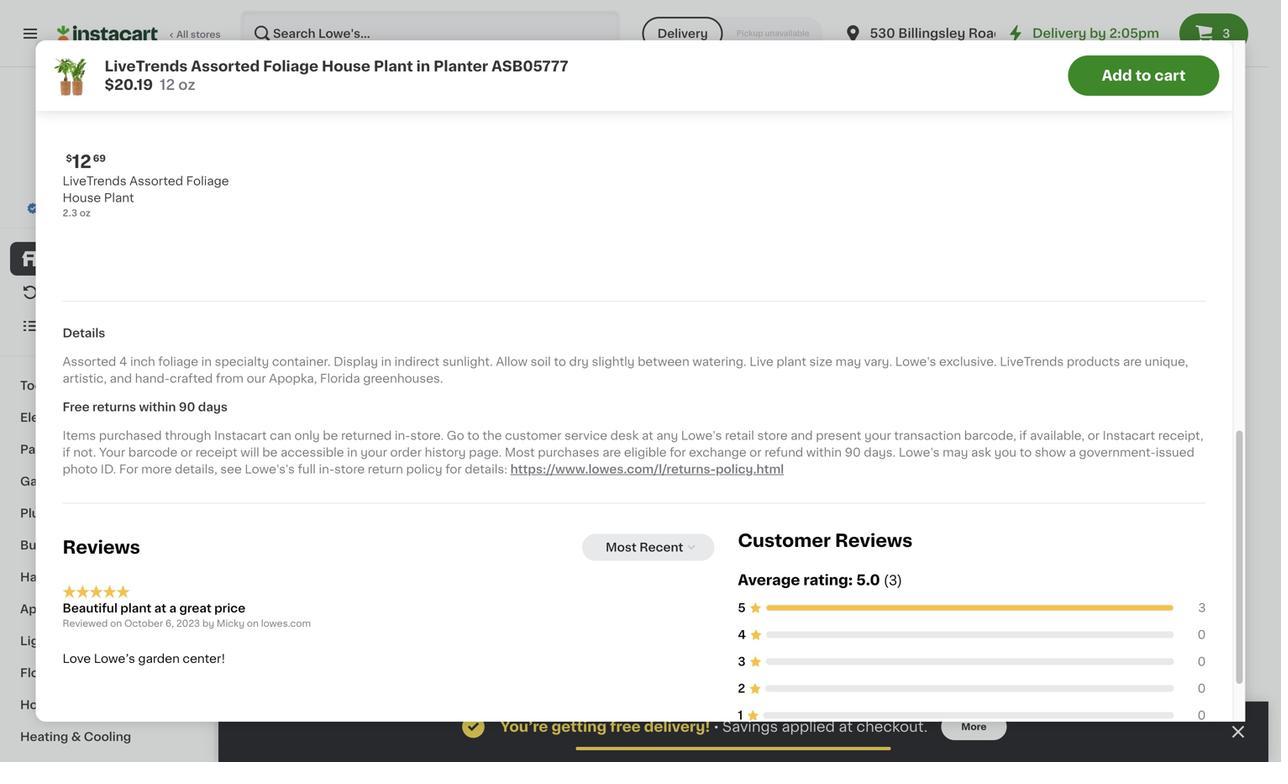 Task type: vqa. For each thing, say whether or not it's contained in the screenshot.
the top Pansy
yes



Task type: describe. For each thing, give the bounding box(es) containing it.
straw
[[252, 138, 286, 149]]

storage & organization
[[252, 628, 470, 645]]

1 on from the left
[[110, 619, 122, 628]]

16
[[428, 465, 448, 483]]

micky
[[217, 619, 245, 628]]

planter for livetrends assorted foliage house plant in planter asb05777 $20.19 12 oz
[[434, 59, 488, 74]]

product group containing costa farms norfolk island pine in assorted decor pot
[[1083, 303, 1235, 599]]

2 vertical spatial 3
[[738, 656, 746, 668]]

1 horizontal spatial store
[[757, 430, 788, 442]]

in inside lowe's pansy in hanging basket
[[999, 487, 1010, 499]]

get
[[290, 106, 306, 115]]

0 horizontal spatial 90
[[179, 401, 195, 413]]

costa farms pachira money tree house plant
[[418, 487, 562, 516]]

delivery for delivery by 2:05pm
[[1033, 27, 1087, 39]]

livetrends for livetrends assorted foliage house plant in planter asb05777
[[584, 487, 648, 499]]

spray
[[1190, 121, 1224, 132]]

$ 4 29
[[255, 465, 288, 483]]

3 inside button
[[1223, 28, 1230, 39]]

$ 16 99
[[422, 465, 462, 483]]

accessible
[[281, 447, 344, 458]]

0 vertical spatial your
[[865, 430, 891, 442]]

69
[[93, 154, 106, 163]]

products
[[1067, 356, 1120, 368]]

lowe's 1-quart majestic giant ii mix pansy in pot
[[252, 487, 393, 516]]

hand-
[[135, 373, 170, 385]]

item carousel region containing 12
[[39, 0, 1230, 260]]

2 instacart from the left
[[1103, 430, 1156, 442]]

oz inside livetrends assorted foliage house plant in planter asb05777 $20.19 12 oz
[[178, 78, 195, 92]]

$ for 20
[[588, 466, 594, 475]]

storage & organization link
[[252, 626, 470, 646]]

costa for 21
[[750, 487, 785, 499]]

eligible
[[624, 447, 667, 458]]

transaction
[[894, 430, 961, 442]]

thermacell mosquito repellent, refills, scent free button
[[750, 0, 903, 201]]

outdoors
[[81, 476, 139, 487]]

0 for 1
[[1198, 710, 1206, 721]]

0 for 4
[[1198, 629, 1206, 641]]

will
[[241, 447, 259, 458]]

livetrends assorted foliage house plant in planter asb05777 $20.19 12 oz
[[105, 59, 569, 92]]

1 horizontal spatial reviews
[[835, 532, 913, 550]]

receipt,
[[1159, 430, 1204, 442]]

plant inside assorted 4 inch foliage in specialty container. display in indirect sunlight. allow soil to dry slightly between watering. live plant size may vary. lowe's exclusive. livetrends products are unique, artistic, and hand-crafted from our apopka, florida greenhouses.
[[777, 356, 807, 368]]

history
[[425, 447, 466, 458]]

0 horizontal spatial store
[[334, 463, 365, 475]]

foliage for livetrends assorted foliage house plant in planter asb05777
[[584, 504, 627, 516]]

size
[[810, 356, 833, 368]]

id.
[[101, 463, 116, 475]]

house for livetrends assorted foliage house plant in planter asb05777
[[630, 504, 669, 516]]

•
[[714, 720, 719, 733]]

$ 20 19
[[588, 465, 630, 483]]

farms for 21
[[788, 487, 825, 499]]

$ 12 69
[[66, 153, 106, 171]]

satisfaction
[[71, 204, 127, 213]]

storage
[[252, 628, 326, 645]]

policy inside items purchased through instacart can only be returned in-store. go to the customer service desk at any lowe's retail store and present your transaction barcode, if available, or instacart receipt, if not. your barcode or receipt will be accessible in your order history page. most purchases are eligible for exchange or refund within 90 days. lowe's may ask you to show a government-issued photo id. for more details, see lowe's's full in-store return policy for details:
[[406, 463, 443, 475]]

1 vertical spatial be
[[262, 447, 278, 458]]

in right 6 at the bottom
[[759, 536, 767, 545]]

plant inside costa farms raven zz house plant
[[792, 504, 822, 516]]

between
[[638, 356, 690, 368]]

watering.
[[693, 356, 747, 368]]

reviewed
[[63, 619, 108, 628]]

thermacell patio shield mosquito repeller button
[[418, 0, 571, 184]]

1 horizontal spatial if
[[1020, 430, 1027, 442]]

exclusive.
[[939, 356, 997, 368]]

the
[[483, 430, 502, 442]]

add to cart button
[[1068, 55, 1220, 96]]

0 vertical spatial within
[[139, 401, 176, 413]]

2 inside lowe's 2 cf premium brown mulch
[[628, 104, 635, 116]]

soil
[[531, 356, 551, 368]]

item carousel region containing storage & organization
[[252, 620, 1235, 762]]

a inside the beautiful plant at a great price reviewed on october 6, 2023 by micky on lowes.com
[[169, 602, 176, 614]]

scent
[[856, 121, 890, 132]]

delivery for delivery
[[658, 28, 708, 39]]

retail
[[725, 430, 754, 442]]

sunlight.
[[443, 356, 493, 368]]

off! deep woods® insect repellent aerosol spray
[[1083, 104, 1232, 132]]

0 horizontal spatial if
[[63, 447, 70, 458]]

exchange
[[689, 447, 747, 458]]

& for home
[[60, 699, 69, 711]]

0 horizontal spatial or
[[181, 447, 193, 458]]

see
[[220, 463, 242, 475]]

(3) inside average rating: 5.0 (3)
[[884, 574, 903, 587]]

lowe's inside assorted 4 inch foliage in specialty container. display in indirect sunlight. allow soil to dry slightly between watering. live plant size may vary. lowe's exclusive. livetrends products are unique, artistic, and hand-crafted from our apopka, florida greenhouses.
[[896, 356, 936, 368]]

decor inside costa farms norfolk island pine in assorted decor pot
[[1083, 521, 1119, 533]]

plant for livetrends assorted foliage house plant in planter asb05777 $20.19 12 oz
[[374, 59, 413, 74]]

in up greenhouses.
[[381, 356, 392, 368]]

heating & cooling link
[[10, 721, 204, 753]]

lowe's pansy in hanging basket button
[[916, 303, 1069, 547]]

garden
[[20, 476, 65, 487]]

repeller
[[477, 121, 526, 132]]

12 inside livetrends assorted foliage house plant in planter asb05777 $20.19 12 oz
[[160, 78, 175, 92]]

2 vertical spatial 12
[[584, 553, 594, 562]]

2023
[[176, 619, 200, 628]]

costa for 16
[[418, 487, 453, 499]]

view pricing policy
[[57, 187, 147, 196]]

garden
[[138, 653, 180, 665]]

barcode
[[128, 447, 178, 458]]

refund
[[765, 447, 803, 458]]

building
[[20, 539, 70, 551]]

house for livetrends assorted foliage house plant in planter asb05777 $20.19 12 oz
[[322, 59, 370, 74]]

1 vertical spatial for
[[446, 463, 462, 475]]

lowe's up "exchange"
[[681, 430, 722, 442]]

policy inside view pricing policy link
[[118, 187, 147, 196]]

view for view all (100+)
[[1042, 630, 1072, 642]]

$ for 21
[[754, 466, 760, 475]]

are inside assorted 4 inch foliage in specialty container. display in indirect sunlight. allow soil to dry slightly between watering. live plant size may vary. lowe's exclusive. livetrends products are unique, artistic, and hand-crafted from our apopka, florida greenhouses.
[[1123, 356, 1142, 368]]

2 horizontal spatial 4
[[738, 629, 746, 641]]

12 oz
[[584, 553, 607, 562]]

livetrends for livetrends assorted foliage house plant in planter asb05777 $20.19 12 oz
[[105, 59, 188, 74]]

0 horizontal spatial reviews
[[63, 539, 140, 556]]

0 vertical spatial by
[[1090, 27, 1107, 39]]

add for add
[[1197, 694, 1222, 706]]

returns
[[92, 401, 136, 413]]

assorted 4 inch foliage in specialty container. display in indirect sunlight. allow soil to dry slightly between watering. live plant size may vary. lowe's exclusive. livetrends products are unique, artistic, and hand-crafted from our apopka, florida greenhouses.
[[63, 356, 1189, 385]]

& for heating
[[71, 731, 81, 743]]

100%
[[43, 204, 68, 213]]

view pricing policy link
[[57, 185, 157, 198]]

in inside items purchased through instacart can only be returned in-store. go to the customer service desk at any lowe's retail store and present your transaction barcode, if available, or instacart receipt, if not. your barcode or receipt will be accessible in your order history page. most purchases are eligible for exchange or refund within 90 days. lowe's may ask you to show a government-issued photo id. for more details, see lowe's's full in-store return policy for details:
[[347, 447, 358, 458]]

tile
[[86, 667, 107, 679]]

to inside button
[[1136, 68, 1152, 83]]

inch
[[130, 356, 155, 368]]

1 horizontal spatial or
[[750, 447, 762, 458]]

1 horizontal spatial for
[[670, 447, 686, 458]]

home
[[20, 699, 57, 711]]

product group containing add
[[1083, 680, 1235, 762]]

costa inside costa farms norfolk island pine in assorted decor pot
[[1083, 487, 1118, 499]]

garden & outdoors
[[20, 476, 139, 487]]

29
[[276, 466, 288, 475]]

getting
[[552, 720, 607, 734]]

2 vertical spatial oz
[[596, 553, 607, 562]]

4,
[[278, 106, 287, 115]]

details:
[[465, 463, 508, 475]]

cart
[[1155, 68, 1186, 83]]

assorted inside costa farms norfolk island pine in assorted decor pot
[[1163, 504, 1217, 516]]

to inside assorted 4 inch foliage in specialty container. display in indirect sunlight. allow soil to dry slightly between watering. live plant size may vary. lowe's exclusive. livetrends products are unique, artistic, and hand-crafted from our apopka, florida greenhouses.
[[554, 356, 566, 368]]

0 for 2
[[1198, 683, 1206, 695]]

brown
[[584, 121, 622, 132]]

center!
[[183, 653, 225, 665]]

0 vertical spatial be
[[323, 430, 338, 442]]

0 horizontal spatial free
[[63, 401, 90, 413]]

house for livetrends assorted foliage house plant 2.3 oz
[[63, 192, 101, 204]]

planter for livetrends assorted foliage house plant in planter asb05777
[[584, 521, 626, 533]]

thermacell mosquito repellent, refills, scent free
[[750, 104, 890, 149]]

ask
[[971, 447, 992, 458]]

1 horizontal spatial 2
[[738, 683, 746, 695]]

building supplies link
[[10, 529, 204, 561]]

items
[[63, 430, 96, 442]]

pot inside costa farms norfolk island pine in assorted decor pot
[[1122, 521, 1142, 533]]

assorted for livetrends assorted foliage house plant in planter asb05777
[[651, 487, 705, 499]]

pansy inside lowe's pansy in hanging basket
[[960, 487, 996, 499]]

lowe's inside lowe's pansy in hanging basket
[[916, 487, 957, 499]]

item carousel region containing 4
[[252, 243, 1235, 606]]

tree
[[462, 504, 488, 516]]

costa farms norfolk island pine in assorted decor pot
[[1083, 487, 1217, 533]]

plant inside the beautiful plant at a great price reviewed on october 6, 2023 by micky on lowes.com
[[120, 602, 151, 614]]

heating
[[20, 731, 68, 743]]

& for garden
[[68, 476, 78, 487]]

free
[[610, 720, 641, 734]]

average
[[738, 573, 800, 587]]

in inside lowe's 1-quart majestic giant ii mix pansy in pot
[[360, 504, 370, 516]]

order
[[390, 447, 422, 458]]

days
[[198, 401, 228, 413]]

1 horizontal spatial 3
[[1199, 602, 1206, 614]]

lowe's down transaction
[[899, 447, 940, 458]]

most inside button
[[606, 542, 637, 553]]

island
[[1083, 504, 1118, 516]]

returned
[[341, 430, 392, 442]]



Task type: locate. For each thing, give the bounding box(es) containing it.
plant inside "livetrends assorted foliage house plant 2.3 oz"
[[104, 192, 134, 204]]

1 0 from the top
[[1198, 629, 1206, 641]]

& right storage
[[330, 628, 345, 645]]

items purchased through instacart can only be returned in-store. go to the customer service desk at any lowe's retail store and present your transaction barcode, if available, or instacart receipt, if not. your barcode or receipt will be accessible in your order history page. most purchases are eligible for exchange or refund within 90 days. lowe's may ask you to show a government-issued photo id. for more details, see lowe's's full in-store return policy for details:
[[63, 430, 1204, 475]]

on left october
[[110, 619, 122, 628]]

livetrends inside assorted 4 inch foliage in specialty container. display in indirect sunlight. allow soil to dry slightly between watering. live plant size may vary. lowe's exclusive. livetrends products are unique, artistic, and hand-crafted from our apopka, florida greenhouses.
[[1000, 356, 1064, 368]]

0 horizontal spatial instacart
[[214, 430, 267, 442]]

0 horizontal spatial 12
[[72, 153, 91, 171]]

and up refund
[[791, 430, 813, 442]]

asb05777 for livetrends assorted foliage house plant in planter asb05777 $20.19 12 oz
[[492, 59, 569, 74]]

available,
[[1030, 430, 1085, 442]]

house up "6 in"
[[750, 504, 789, 516]]

if left not.
[[63, 447, 70, 458]]

plant for livetrends assorted foliage house plant in planter asb05777
[[672, 504, 702, 516]]

view left 'all'
[[1042, 630, 1072, 642]]

delivery button
[[642, 17, 723, 50]]

in inside costa farms norfolk island pine in assorted decor pot
[[1150, 504, 1160, 516]]

planter up the 12 oz
[[584, 521, 626, 533]]

top
[[916, 121, 938, 132]]

assorted inside livetrends assorted foliage house plant in planter asb05777 $20.19 12 oz
[[191, 59, 260, 74]]

1 horizontal spatial 4
[[262, 465, 274, 483]]

2 up 1
[[738, 683, 746, 695]]

basket
[[916, 504, 957, 516]]

$ down order
[[422, 466, 428, 475]]

1 vertical spatial planter
[[584, 521, 626, 533]]

or down through
[[181, 447, 193, 458]]

assorted inside assorted 4 inch foliage in specialty container. display in indirect sunlight. allow soil to dry slightly between watering. live plant size may vary. lowe's exclusive. livetrends products are unique, artistic, and hand-crafted from our apopka, florida greenhouses.
[[63, 356, 116, 368]]

$3.39 element
[[916, 80, 1069, 101]]

foliage for livetrends assorted foliage house plant in planter asb05777 $20.19 12 oz
[[263, 59, 318, 74]]

$ left 69
[[66, 154, 72, 163]]

pansy down quart
[[321, 504, 357, 516]]

1 vertical spatial are
[[603, 447, 621, 458]]

hardware
[[20, 571, 79, 583]]

thermacell inside 'thermacell patio shield mosquito repeller'
[[418, 104, 484, 116]]

0 vertical spatial cf
[[638, 104, 655, 116]]

mosquito inside the thermacell mosquito repellent, refills, scent free
[[819, 104, 875, 116]]

product group containing 9
[[1083, 0, 1235, 199]]

0 vertical spatial add
[[1102, 68, 1132, 83]]

1 horizontal spatial your
[[865, 430, 891, 442]]

wallace
[[916, 104, 962, 116]]

view
[[57, 187, 80, 196], [1042, 630, 1072, 642]]

may inside items purchased through instacart can only be returned in-store. go to the customer service desk at any lowe's retail store and present your transaction barcode, if available, or instacart receipt, if not. your barcode or receipt will be accessible in your order history page. most purchases are eligible for exchange or refund within 90 days. lowe's may ask you to show a government-issued photo id. for more details, see lowe's's full in-store return policy for details:
[[943, 447, 968, 458]]

details,
[[175, 463, 217, 475]]

thermacell for mosquito
[[418, 104, 484, 116]]

to left the "dry"
[[554, 356, 566, 368]]

asb05777 inside livetrends assorted foliage house plant in planter asb05777
[[629, 521, 690, 533]]

$ down will
[[255, 466, 262, 475]]

costa inside costa farms raven zz house plant
[[750, 487, 785, 499]]

delivery by 2:05pm link
[[1006, 24, 1160, 44]]

& down photo
[[68, 476, 78, 487]]

or up government-
[[1088, 430, 1100, 442]]

2 horizontal spatial or
[[1088, 430, 1100, 442]]

livetrends down $ 20 19
[[584, 487, 648, 499]]

house
[[322, 59, 370, 74], [63, 192, 101, 204], [491, 504, 529, 516], [750, 504, 789, 516], [630, 504, 669, 516]]

$ inside '$ 12 69'
[[66, 154, 72, 163]]

0 horizontal spatial on
[[110, 619, 122, 628]]

0 vertical spatial planter
[[434, 59, 488, 74]]

1 19 from the left
[[781, 466, 792, 475]]

lowe's inside lowe's 1-quart majestic giant ii mix pansy in pot
[[252, 487, 293, 499]]

in up crafted
[[201, 356, 212, 368]]

1 vertical spatial mosquito
[[418, 121, 474, 132]]

2 vertical spatial 4
[[738, 629, 746, 641]]

oz right 2.3
[[80, 208, 91, 218]]

0 vertical spatial foliage
[[263, 59, 318, 74]]

9
[[1092, 82, 1104, 99]]

you're
[[500, 720, 548, 734]]

2 thermacell from the left
[[750, 104, 816, 116]]

1 instacart from the left
[[214, 430, 267, 442]]

0 vertical spatial policy
[[118, 187, 147, 196]]

oz down the 'all'
[[178, 78, 195, 92]]

1 horizontal spatial policy
[[406, 463, 443, 475]]

service type group
[[642, 17, 823, 50]]

policy up guarantee
[[118, 187, 147, 196]]

and inside items purchased through instacart can only be returned in-store. go to the customer service desk at any lowe's retail store and present your transaction barcode, if available, or instacart receipt, if not. your barcode or receipt will be accessible in your order history page. most purchases are eligible for exchange or refund within 90 days. lowe's may ask you to show a government-issued photo id. for more details, see lowe's's full in-store return policy for details:
[[791, 430, 813, 442]]

may inside assorted 4 inch foliage in specialty container. display in indirect sunlight. allow soil to dry slightly between watering. live plant size may vary. lowe's exclusive. livetrends products are unique, artistic, and hand-crafted from our apopka, florida greenhouses.
[[836, 356, 861, 368]]

pot down pine
[[1122, 521, 1142, 533]]

free returns within 90 days
[[63, 401, 228, 413]]

customer reviews
[[738, 532, 913, 550]]

19 right 21
[[781, 466, 792, 475]]

lowe's up giant
[[252, 487, 293, 499]]

1 horizontal spatial pansy
[[960, 487, 996, 499]]

1 vertical spatial if
[[63, 447, 70, 458]]

pot down majestic
[[373, 504, 393, 516]]

indirect
[[395, 356, 440, 368]]

in-
[[395, 430, 410, 442], [319, 463, 334, 475]]

in up 'thermacell patio shield mosquito repeller'
[[416, 59, 430, 74]]

20
[[594, 465, 618, 483]]

3 button
[[1180, 13, 1249, 54]]

lowe's up "brown"
[[584, 104, 625, 116]]

0 vertical spatial (3)
[[646, 539, 659, 549]]

assorted down stores
[[191, 59, 260, 74]]

2 horizontal spatial oz
[[596, 553, 607, 562]]

0 horizontal spatial add
[[1102, 68, 1132, 83]]

cf inside lowe's 2 cf premium brown mulch
[[638, 104, 655, 116]]

0 vertical spatial for
[[670, 447, 686, 458]]

1 horizontal spatial farms
[[788, 487, 825, 499]]

livetrends left the products
[[1000, 356, 1064, 368]]

if right barcode, on the right
[[1020, 430, 1027, 442]]

your up "days."
[[865, 430, 891, 442]]

$ for 16
[[422, 466, 428, 475]]

instacart up will
[[214, 430, 267, 442]]

lighting
[[20, 635, 70, 647]]

refills,
[[813, 121, 853, 132]]

return
[[368, 463, 403, 475]]

house up most recent button at the bottom of the page
[[630, 504, 669, 516]]

cf inside buy 4, get 20% off pennington seeding straw 2.5 cf
[[310, 138, 327, 149]]

house down pachira on the left bottom of the page
[[491, 504, 529, 516]]

plant inside livetrends assorted foliage house plant in planter asb05777
[[672, 504, 702, 516]]

19 for 21
[[781, 466, 792, 475]]

lowe's's
[[245, 463, 295, 475]]

and inside assorted 4 inch foliage in specialty container. display in indirect sunlight. allow soil to dry slightly between watering. live plant size may vary. lowe's exclusive. livetrends products are unique, artistic, and hand-crafted from our apopka, florida greenhouses.
[[110, 373, 132, 385]]

paint link
[[10, 434, 204, 466]]

at up 6,
[[154, 602, 166, 614]]

oz
[[178, 78, 195, 92], [80, 208, 91, 218], [596, 553, 607, 562]]

majestic
[[343, 487, 393, 499]]

in down majestic
[[360, 504, 370, 516]]

for down history
[[446, 463, 462, 475]]

$26.49 element
[[1083, 463, 1235, 485]]

to right you
[[1020, 447, 1032, 458]]

0 vertical spatial asb05777
[[492, 59, 569, 74]]

0 horizontal spatial may
[[836, 356, 861, 368]]

mosquito up the refills,
[[819, 104, 875, 116]]

3 farms from the left
[[1121, 487, 1157, 499]]

1 horizontal spatial pot
[[1122, 521, 1142, 533]]

tools
[[20, 380, 53, 392]]

1 horizontal spatial planter
[[584, 521, 626, 533]]

are up https://www.lowes.com/l/returns-
[[603, 447, 621, 458]]

& for flooring
[[73, 667, 83, 679]]

& for storage
[[330, 628, 345, 645]]

0 horizontal spatial cf
[[310, 138, 327, 149]]

1 vertical spatial your
[[361, 447, 387, 458]]

wallace farm organic top soil button
[[916, 0, 1069, 171]]

plumbing
[[20, 508, 78, 519]]

assorted for livetrends assorted foliage house plant in planter asb05777 $20.19 12 oz
[[191, 59, 260, 74]]

policy down order
[[406, 463, 443, 475]]

(3) down livetrends assorted foliage house plant in planter asb05777
[[646, 539, 659, 549]]

1 vertical spatial foliage
[[186, 175, 229, 187]]

lowe's
[[584, 104, 625, 116], [86, 167, 128, 179], [896, 356, 936, 368], [681, 430, 722, 442], [899, 447, 940, 458], [252, 487, 293, 499], [916, 487, 957, 499]]

may right size
[[836, 356, 861, 368]]

livetrends inside "livetrends assorted foliage house plant 2.3 oz"
[[63, 175, 127, 187]]

1 horizontal spatial mosquito
[[819, 104, 875, 116]]

asb05777 up recent
[[629, 521, 690, 533]]

1 horizontal spatial costa
[[750, 487, 785, 499]]

1 horizontal spatial in-
[[395, 430, 410, 442]]

purchases
[[538, 447, 600, 458]]

flooring
[[20, 667, 70, 679]]

1 vertical spatial add
[[1197, 694, 1222, 706]]

&
[[68, 476, 78, 487], [330, 628, 345, 645], [73, 667, 83, 679], [60, 699, 69, 711], [71, 731, 81, 743]]

0 vertical spatial 3
[[1223, 28, 1230, 39]]

costa up the island
[[1083, 487, 1118, 499]]

photo
[[63, 463, 98, 475]]

4 0 from the top
[[1198, 710, 1206, 721]]

1 horizontal spatial within
[[806, 447, 842, 458]]

ii
[[287, 504, 294, 516]]

2 horizontal spatial farms
[[1121, 487, 1157, 499]]

0 horizontal spatial and
[[110, 373, 132, 385]]

2 horizontal spatial foliage
[[584, 504, 627, 516]]

are inside items purchased through instacart can only be returned in-store. go to the customer service desk at any lowe's retail store and present your transaction barcode, if available, or instacart receipt, if not. your barcode or receipt will be accessible in your order history page. most purchases are eligible for exchange or refund within 90 days. lowe's may ask you to show a government-issued photo id. for more details, see lowe's's full in-store return policy for details:
[[603, 447, 621, 458]]

be right the only
[[323, 430, 338, 442]]

add for add to cart
[[1102, 68, 1132, 83]]

instacart logo image
[[57, 24, 158, 44]]

1 vertical spatial plant
[[120, 602, 151, 614]]

asb05777 inside livetrends assorted foliage house plant in planter asb05777 $20.19 12 oz
[[492, 59, 569, 74]]

0 horizontal spatial mosquito
[[418, 121, 474, 132]]

$ inside $ 21 19
[[754, 466, 760, 475]]

19 inside $ 20 19
[[619, 466, 630, 475]]

$ inside $ 4 29
[[255, 466, 262, 475]]

assorted for livetrends assorted foliage house plant 2.3 oz
[[130, 175, 183, 187]]

0 horizontal spatial policy
[[118, 187, 147, 196]]

free up items
[[63, 401, 90, 413]]

and down inch
[[110, 373, 132, 385]]

$ inside $ 16 99
[[422, 466, 428, 475]]

lowe's down 69
[[86, 167, 128, 179]]

plant for livetrends assorted foliage house plant 2.3 oz
[[104, 192, 134, 204]]

0 horizontal spatial oz
[[80, 208, 91, 218]]

0 horizontal spatial your
[[361, 447, 387, 458]]

decor down the island
[[1083, 521, 1119, 533]]

0 vertical spatial a
[[1069, 447, 1076, 458]]

0 horizontal spatial pot
[[373, 504, 393, 516]]

0 horizontal spatial 2
[[628, 104, 635, 116]]

1 vertical spatial 12
[[72, 153, 91, 171]]

assorted up artistic,
[[63, 356, 116, 368]]

19 right 20 on the left
[[619, 466, 630, 475]]

plant inside costa farms pachira money tree house plant
[[532, 504, 562, 516]]

add button
[[1165, 685, 1230, 715]]

decor down the tile
[[72, 699, 110, 711]]

page.
[[469, 447, 502, 458]]

plant inside livetrends assorted foliage house plant in planter asb05777 $20.19 12 oz
[[374, 59, 413, 74]]

1 horizontal spatial free
[[750, 138, 776, 149]]

1 vertical spatial at
[[154, 602, 166, 614]]

to right go
[[467, 430, 480, 442]]

in- up order
[[395, 430, 410, 442]]

planter inside livetrends assorted foliage house plant in planter asb05777
[[584, 521, 626, 533]]

hardware link
[[10, 561, 204, 593]]

thermacell for refills,
[[750, 104, 816, 116]]

1 vertical spatial most
[[606, 542, 637, 553]]

within inside items purchased through instacart can only be returned in-store. go to the customer service desk at any lowe's retail store and present your transaction barcode, if available, or instacart receipt, if not. your barcode or receipt will be accessible in your order history page. most purchases are eligible for exchange or refund within 90 days. lowe's may ask you to show a government-issued photo id. for more details, see lowe's's full in-store return policy for details:
[[806, 447, 842, 458]]

0 horizontal spatial 3
[[738, 656, 746, 668]]

1 horizontal spatial delivery
[[1033, 27, 1087, 39]]

19 inside $ 21 19
[[781, 466, 792, 475]]

be up lowe's's
[[262, 447, 278, 458]]

planter inside livetrends assorted foliage house plant in planter asb05777 $20.19 12 oz
[[434, 59, 488, 74]]

details
[[63, 327, 105, 339]]

house inside costa farms pachira money tree house plant
[[491, 504, 529, 516]]

store up majestic
[[334, 463, 365, 475]]

in down "exchange"
[[705, 504, 715, 516]]

0 vertical spatial if
[[1020, 430, 1027, 442]]

lists link
[[10, 309, 204, 343]]

1 thermacell from the left
[[418, 104, 484, 116]]

customer
[[505, 430, 562, 442]]

oz inside "livetrends assorted foliage house plant 2.3 oz"
[[80, 208, 91, 218]]

1 vertical spatial in-
[[319, 463, 334, 475]]

a inside items purchased through instacart can only be returned in-store. go to the customer service desk at any lowe's retail store and present your transaction barcode, if available, or instacart receipt, if not. your barcode or receipt will be accessible in your order history page. most purchases are eligible for exchange or refund within 90 days. lowe's may ask you to show a government-issued photo id. for more details, see lowe's's full in-store return policy for details:
[[1069, 447, 1076, 458]]

lowe's inside lowe's link
[[86, 167, 128, 179]]

1 horizontal spatial add
[[1197, 694, 1222, 706]]

pansy down ask
[[960, 487, 996, 499]]

cf up mulch
[[638, 104, 655, 116]]

1 vertical spatial (3)
[[884, 574, 903, 587]]

mosquito left repeller
[[418, 121, 474, 132]]

assorted inside "livetrends assorted foliage house plant 2.3 oz"
[[130, 175, 183, 187]]

lowe's right vary.
[[896, 356, 936, 368]]

thermacell left the patio
[[418, 104, 484, 116]]

farms inside costa farms raven zz house plant
[[788, 487, 825, 499]]

foliage inside "livetrends assorted foliage house plant 2.3 oz"
[[186, 175, 229, 187]]

home & decor
[[20, 699, 110, 711]]

2 0 from the top
[[1198, 656, 1206, 668]]

view for view pricing policy
[[57, 187, 80, 196]]

& inside item carousel region
[[330, 628, 345, 645]]

farms inside costa farms pachira money tree house plant
[[456, 487, 492, 499]]

mosquito inside 'thermacell patio shield mosquito repeller'
[[418, 121, 474, 132]]

19 for 20
[[619, 466, 630, 475]]

barcode,
[[964, 430, 1017, 442]]

2 horizontal spatial costa
[[1083, 487, 1118, 499]]

1 horizontal spatial 12
[[160, 78, 175, 92]]

1 vertical spatial within
[[806, 447, 842, 458]]

savings
[[722, 720, 778, 734]]

display
[[334, 356, 378, 368]]

3 0 from the top
[[1198, 683, 1206, 695]]

1 horizontal spatial plant
[[777, 356, 807, 368]]

19
[[781, 466, 792, 475], [619, 466, 630, 475]]

receipt
[[196, 447, 238, 458]]

repellent,
[[750, 121, 810, 132]]

0 vertical spatial view
[[57, 187, 80, 196]]

0 vertical spatial oz
[[178, 78, 195, 92]]

foliage for livetrends assorted foliage house plant 2.3 oz
[[186, 175, 229, 187]]

to left cart
[[1136, 68, 1152, 83]]

organization
[[349, 628, 470, 645]]

in- right full
[[319, 463, 334, 475]]

in right pine
[[1150, 504, 1160, 516]]

farms inside costa farms norfolk island pine in assorted decor pot
[[1121, 487, 1157, 499]]

0 vertical spatial most
[[505, 447, 535, 458]]

more button
[[941, 713, 1007, 740]]

1 vertical spatial may
[[943, 447, 968, 458]]

asb05777 for livetrends assorted foliage house plant in planter asb05777
[[629, 521, 690, 533]]

crafted
[[170, 373, 213, 385]]

1 vertical spatial 4
[[262, 465, 274, 483]]

$ for 12
[[66, 154, 72, 163]]

insect
[[1196, 104, 1232, 116]]

0 horizontal spatial in-
[[319, 463, 334, 475]]

0 vertical spatial store
[[757, 430, 788, 442]]

decor
[[1083, 521, 1119, 533], [72, 699, 110, 711]]

0 horizontal spatial are
[[603, 447, 621, 458]]

building supplies
[[20, 539, 125, 551]]

most inside items purchased through instacart can only be returned in-store. go to the customer service desk at any lowe's retail store and present your transaction barcode, if available, or instacart receipt, if not. your barcode or receipt will be accessible in your order history page. most purchases are eligible for exchange or refund within 90 days. lowe's may ask you to show a government-issued photo id. for more details, see lowe's's full in-store return policy for details:
[[505, 447, 535, 458]]

12 left 69
[[72, 153, 91, 171]]

farms for 16
[[456, 487, 492, 499]]

a
[[1069, 447, 1076, 458], [169, 602, 176, 614]]

$ inside $ 20 19
[[588, 466, 594, 475]]

0 horizontal spatial 19
[[619, 466, 630, 475]]

or up policy.html at bottom
[[750, 447, 762, 458]]

pansy inside lowe's 1-quart majestic giant ii mix pansy in pot
[[321, 504, 357, 516]]

item carousel region
[[39, 0, 1230, 260], [252, 243, 1235, 606], [252, 620, 1235, 762]]

assorted inside livetrends assorted foliage house plant in planter asb05777
[[651, 487, 705, 499]]

giant
[[252, 504, 284, 516]]

livetrends inside livetrends assorted foliage house plant in planter asb05777
[[584, 487, 648, 499]]

0 horizontal spatial costa
[[418, 487, 453, 499]]

2 on from the left
[[247, 619, 259, 628]]

product group
[[1083, 0, 1235, 199], [1083, 303, 1235, 599], [750, 680, 903, 762], [916, 680, 1069, 762], [1083, 680, 1235, 762]]

2 19 from the left
[[619, 466, 630, 475]]

house up off
[[322, 59, 370, 74]]

1 costa from the left
[[418, 487, 453, 499]]

store
[[757, 430, 788, 442], [334, 463, 365, 475]]

thermacell inside the thermacell mosquito repellent, refills, scent free
[[750, 104, 816, 116]]

price
[[214, 602, 245, 614]]

100% satisfaction guarantee button
[[26, 198, 188, 215]]

flooring & tile link
[[10, 657, 204, 689]]

mix
[[297, 504, 318, 516]]

lowe's 2 cf premium brown mulch
[[584, 104, 711, 132]]

checkout.
[[857, 720, 928, 734]]

love
[[63, 653, 91, 665]]

(3) inside item carousel region
[[646, 539, 659, 549]]

2:05pm
[[1110, 27, 1160, 39]]

costa up money
[[418, 487, 453, 499]]

in inside livetrends assorted foliage house plant in planter asb05777 $20.19 12 oz
[[416, 59, 430, 74]]

delivery!
[[644, 720, 710, 734]]

decor inside home & decor link
[[72, 699, 110, 711]]

1 farms from the left
[[456, 487, 492, 499]]

2.5
[[289, 138, 307, 149]]

1 horizontal spatial 90
[[845, 447, 861, 458]]

hanging
[[1013, 487, 1062, 499]]

None search field
[[240, 10, 621, 57]]

house inside livetrends assorted foliage house plant in planter asb05777
[[630, 504, 669, 516]]

within down the present
[[806, 447, 842, 458]]

farms up pine
[[1121, 487, 1157, 499]]

1 vertical spatial 3
[[1199, 602, 1206, 614]]

your down the returned
[[361, 447, 387, 458]]

may left ask
[[943, 447, 968, 458]]

within down the hand-
[[139, 401, 176, 413]]

money
[[418, 504, 459, 516]]

lowe's inside lowe's 2 cf premium brown mulch
[[584, 104, 625, 116]]

0 vertical spatial 12
[[160, 78, 175, 92]]

by inside the beautiful plant at a great price reviewed on october 6, 2023 by micky on lowes.com
[[202, 619, 214, 628]]

$ for 4
[[255, 466, 262, 475]]

4 down 5
[[738, 629, 746, 641]]

lowe's logo image
[[70, 87, 144, 161]]

foliage inside livetrends assorted foliage house plant in planter asb05777
[[584, 504, 627, 516]]

house inside livetrends assorted foliage house plant in planter asb05777 $20.19 12 oz
[[322, 59, 370, 74]]

mosquito
[[819, 104, 875, 116], [418, 121, 474, 132]]

view up 100%
[[57, 187, 80, 196]]

thermacell up repellent,
[[750, 104, 816, 116]]

1 vertical spatial policy
[[406, 463, 443, 475]]

livetrends inside livetrends assorted foliage house plant in planter asb05777 $20.19 12 oz
[[105, 59, 188, 74]]

1-
[[296, 487, 306, 499]]

90 inside items purchased through instacart can only be returned in-store. go to the customer service desk at any lowe's retail store and present your transaction barcode, if available, or instacart receipt, if not. your barcode or receipt will be accessible in your order history page. most purchases are eligible for exchange or refund within 90 days. lowe's may ask you to show a government-issued photo id. for more details, see lowe's's full in-store return policy for details:
[[845, 447, 861, 458]]

0 horizontal spatial 4
[[119, 356, 127, 368]]

& left cooling
[[71, 731, 81, 743]]

0 vertical spatial 4
[[119, 356, 127, 368]]

0 horizontal spatial plant
[[120, 602, 151, 614]]

full
[[298, 463, 316, 475]]

foliage inside livetrends assorted foliage house plant in planter asb05777 $20.19 12 oz
[[263, 59, 318, 74]]

livetrends up $20.19
[[105, 59, 188, 74]]

https://www.lowes.com/l/returns-policy.html link
[[511, 463, 784, 475]]

house inside costa farms raven zz house plant
[[750, 504, 789, 516]]

planter up 'thermacell patio shield mosquito repeller'
[[434, 59, 488, 74]]

1 vertical spatial cf
[[310, 138, 327, 149]]

1 horizontal spatial 19
[[781, 466, 792, 475]]

at inside items purchased through instacart can only be returned in-store. go to the customer service desk at any lowe's retail store and present your transaction barcode, if available, or instacart receipt, if not. your barcode or receipt will be accessible in your order history page. most purchases are eligible for exchange or refund within 90 days. lowe's may ask you to show a government-issued photo id. for more details, see lowe's's full in-store return policy for details:
[[642, 430, 654, 442]]

instacart up government-
[[1103, 430, 1156, 442]]

delivery inside button
[[658, 28, 708, 39]]

(3) right 5.0
[[884, 574, 903, 587]]

pricing
[[82, 187, 115, 196]]

4 inside assorted 4 inch foliage in specialty container. display in indirect sunlight. allow soil to dry slightly between watering. live plant size may vary. lowe's exclusive. livetrends products are unique, artistic, and hand-crafted from our apopka, florida greenhouses.
[[119, 356, 127, 368]]

you
[[995, 447, 1017, 458]]

1 horizontal spatial on
[[247, 619, 259, 628]]

0 horizontal spatial pansy
[[321, 504, 357, 516]]

cf right 2.5
[[310, 138, 327, 149]]

2 farms from the left
[[788, 487, 825, 499]]

by down great
[[202, 619, 214, 628]]

pot inside lowe's 1-quart majestic giant ii mix pansy in pot
[[373, 504, 393, 516]]

0 vertical spatial may
[[836, 356, 861, 368]]

free down repellent,
[[750, 138, 776, 149]]

livetrends down '$ 12 69'
[[63, 175, 127, 187]]

asb05777 up shield
[[492, 59, 569, 74]]

0 vertical spatial free
[[750, 138, 776, 149]]

livetrends for livetrends assorted foliage house plant 2.3 oz
[[63, 175, 127, 187]]

at inside dialog
[[839, 720, 853, 734]]

costa inside costa farms pachira money tree house plant
[[418, 487, 453, 499]]

1 horizontal spatial foliage
[[263, 59, 318, 74]]

delivery right road
[[1033, 27, 1087, 39]]

oz left recent
[[596, 553, 607, 562]]

free inside the thermacell mosquito repellent, refills, scent free
[[750, 138, 776, 149]]

by left 2:05pm
[[1090, 27, 1107, 39]]

paint
[[20, 444, 51, 455]]

0 horizontal spatial asb05777
[[492, 59, 569, 74]]

deep
[[1109, 104, 1141, 116]]

home & decor link
[[10, 689, 204, 721]]

in down the returned
[[347, 447, 358, 458]]

at inside the beautiful plant at a great price reviewed on october 6, 2023 by micky on lowes.com
[[154, 602, 166, 614]]

1 vertical spatial 2
[[738, 683, 746, 695]]

3 costa from the left
[[1083, 487, 1118, 499]]

policy
[[118, 187, 147, 196], [406, 463, 443, 475]]

0 horizontal spatial within
[[139, 401, 176, 413]]

12 left most recent on the bottom of the page
[[584, 553, 594, 562]]

reviews up the hardware link
[[63, 539, 140, 556]]

house inside "livetrends assorted foliage house plant 2.3 oz"
[[63, 192, 101, 204]]

in inside livetrends assorted foliage house plant in planter asb05777
[[705, 504, 715, 516]]

at up eligible
[[642, 430, 654, 442]]

house up 2.3
[[63, 192, 101, 204]]

2 costa from the left
[[750, 487, 785, 499]]

0 vertical spatial pot
[[373, 504, 393, 516]]

4 for $
[[262, 465, 274, 483]]

farms up tree
[[456, 487, 492, 499]]

4 for assorted
[[119, 356, 127, 368]]

0 for 3
[[1198, 656, 1206, 668]]

treatment tracker modal dialog
[[218, 702, 1269, 762]]

average rating: 5.0 (3)
[[738, 573, 903, 587]]

raven
[[828, 487, 864, 499]]

0 horizontal spatial foliage
[[186, 175, 229, 187]]

foliage
[[263, 59, 318, 74], [186, 175, 229, 187], [584, 504, 627, 516]]

policy.html
[[716, 463, 784, 475]]

service
[[565, 430, 608, 442]]

your
[[99, 447, 125, 458]]

0 horizontal spatial planter
[[434, 59, 488, 74]]



